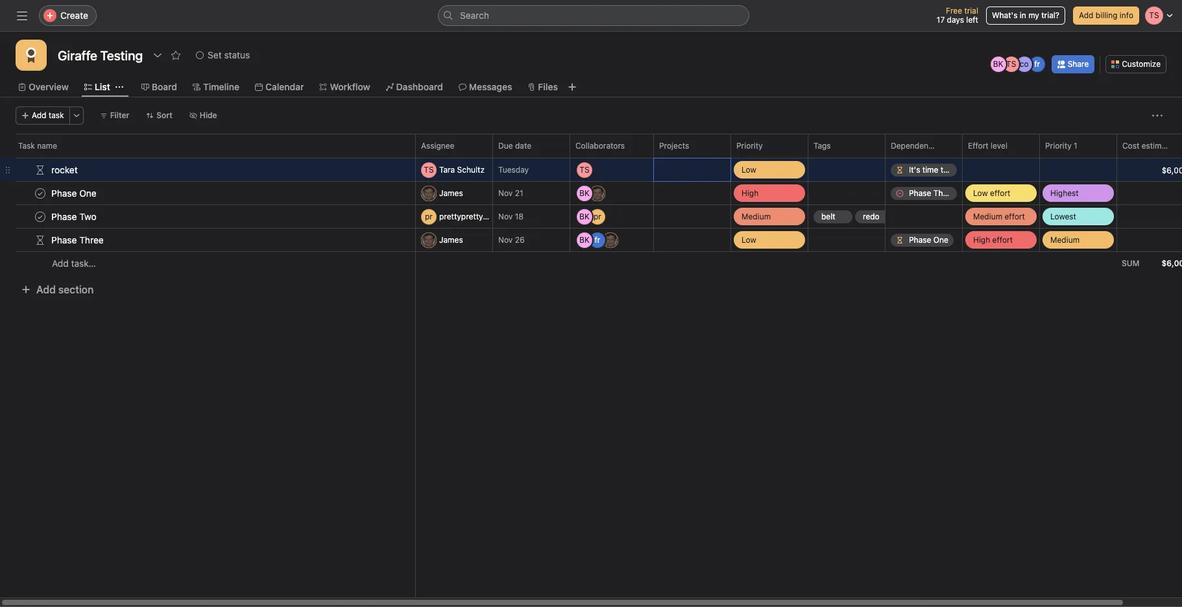 Task type: locate. For each thing, give the bounding box(es) containing it.
co
[[1020, 59, 1029, 69]]

add task…
[[52, 258, 96, 269]]

low inside row
[[742, 165, 757, 174]]

medium down low effort
[[974, 211, 1003, 221]]

more actions image
[[1153, 110, 1163, 121], [72, 112, 80, 119]]

sum
[[1123, 258, 1140, 268]]

completed checkbox for ja
[[32, 185, 48, 201]]

effort down low effort dropdown button
[[1005, 211, 1026, 221]]

— button
[[963, 158, 1040, 181], [1041, 158, 1117, 181]]

effort down medium effort dropdown button
[[993, 235, 1013, 244]]

nov for nov 21
[[499, 188, 513, 198]]

priority
[[737, 141, 763, 151], [1046, 141, 1072, 151]]

1 vertical spatial james
[[440, 235, 463, 244]]

0 vertical spatial effort
[[991, 188, 1011, 198]]

header untitled section tree grid
[[0, 157, 1183, 275]]

— button up low effort dropdown button
[[963, 158, 1040, 181]]

messages link
[[459, 80, 513, 94]]

add inside add section button
[[36, 284, 56, 295]]

high inside high effort dropdown button
[[974, 235, 991, 244]]

1 vertical spatial completed checkbox
[[32, 209, 48, 224]]

0 vertical spatial ja
[[425, 188, 433, 198]]

what's in my trial?
[[993, 10, 1060, 20]]

completed checkbox down completed icon
[[32, 209, 48, 224]]

add inside 'add task' button
[[32, 110, 46, 120]]

search list box
[[438, 5, 750, 26]]

1 nov from the top
[[499, 188, 513, 198]]

add task… row
[[0, 251, 1183, 275]]

show options image left add to starred icon
[[153, 50, 163, 60]]

0 vertical spatial high
[[742, 188, 759, 198]]

add inside 'add task…' button
[[52, 258, 69, 269]]

17
[[937, 15, 945, 25]]

priority left 1
[[1046, 141, 1072, 151]]

1 horizontal spatial priority
[[1046, 141, 1072, 151]]

add task
[[32, 110, 64, 120]]

1 horizontal spatial — button
[[1041, 158, 1117, 181]]

1 horizontal spatial medium
[[974, 211, 1003, 221]]

row containing task name
[[0, 134, 1183, 158]]

high up medium popup button
[[742, 188, 759, 198]]

dependencies image for ts
[[35, 165, 45, 175]]

1 completed checkbox from the top
[[32, 185, 48, 201]]

add left task…
[[52, 258, 69, 269]]

1 priority from the left
[[737, 141, 763, 151]]

0 horizontal spatial high
[[742, 188, 759, 198]]

1 vertical spatial low
[[974, 188, 989, 198]]

dependencies image inside rocket cell
[[35, 165, 45, 175]]

low button for high effort
[[732, 229, 808, 251]]

collaborators
[[576, 141, 625, 151]]

1 horizontal spatial show options image
[[552, 142, 560, 150]]

add inside add billing info button
[[1080, 10, 1094, 20]]

2 ja from the top
[[425, 235, 433, 244]]

fr
[[1035, 59, 1041, 69]]

ja down pr at the top left of the page
[[425, 235, 433, 244]]

low for high effort
[[742, 235, 757, 244]]

1 vertical spatial ts
[[424, 165, 434, 174]]

nov left 26
[[499, 235, 513, 245]]

1 horizontal spatial high
[[974, 235, 991, 244]]

1 vertical spatial nov
[[499, 212, 513, 221]]

nov for nov 18
[[499, 212, 513, 221]]

row containing pr
[[0, 204, 1183, 230]]

hide button
[[184, 106, 223, 125]]

medium for medium popup button
[[742, 211, 771, 221]]

low button down medium popup button
[[732, 229, 808, 251]]

add left section
[[36, 284, 56, 295]]

2 vertical spatial nov
[[499, 235, 513, 245]]

high
[[742, 188, 759, 198], [974, 235, 991, 244]]

2 priority from the left
[[1046, 141, 1072, 151]]

set
[[208, 49, 222, 60]]

ja up pr at the top left of the page
[[425, 188, 433, 198]]

1 vertical spatial ja
[[425, 235, 433, 244]]

james
[[440, 188, 463, 198], [440, 235, 463, 244]]

1 horizontal spatial ts
[[1007, 59, 1017, 69]]

priority 1
[[1046, 141, 1078, 151]]

— text field
[[1123, 189, 1183, 199]]

more actions image up 'estimate'
[[1153, 110, 1163, 121]]

medium effort button
[[963, 205, 1040, 228]]

0 vertical spatial low button
[[732, 158, 808, 181]]

low up medium effort
[[974, 188, 989, 198]]

highest
[[1051, 188, 1079, 198]]

list link
[[84, 80, 110, 94]]

1 — from the left
[[971, 166, 977, 174]]

add left billing
[[1080, 10, 1094, 20]]

task
[[18, 141, 35, 151]]

Phase Two text field
[[49, 210, 100, 223]]

— down the effort
[[971, 166, 977, 174]]

effort up medium effort
[[991, 188, 1011, 198]]

phase two cell
[[0, 205, 416, 229]]

in
[[1020, 10, 1027, 20]]

dependencies image inside phase three cell
[[35, 235, 45, 245]]

2 completed checkbox from the top
[[32, 209, 48, 224]]

1 horizontal spatial —
[[1049, 166, 1054, 174]]

low
[[742, 165, 757, 174], [974, 188, 989, 198], [742, 235, 757, 244]]

filter button
[[94, 106, 135, 125]]

1 vertical spatial high
[[974, 235, 991, 244]]

low down medium popup button
[[742, 235, 757, 244]]

priority for priority 1
[[1046, 141, 1072, 151]]

customize button
[[1106, 55, 1167, 73]]

2 vertical spatial low
[[742, 235, 757, 244]]

nov inside row
[[499, 212, 513, 221]]

1 vertical spatial show options image
[[552, 142, 560, 150]]

medium down high popup button
[[742, 211, 771, 221]]

nov left '21'
[[499, 188, 513, 198]]

1 dependencies image from the top
[[35, 165, 45, 175]]

search
[[460, 10, 489, 21]]

medium down lowest
[[1051, 235, 1080, 244]]

ja for nov 26
[[425, 235, 433, 244]]

medium inside popup button
[[742, 211, 771, 221]]

linked projects for phase one cell
[[654, 181, 732, 205]]

0 horizontal spatial — button
[[963, 158, 1040, 181]]

3 nov from the top
[[499, 235, 513, 245]]

add for add task…
[[52, 258, 69, 269]]

ts right bk
[[1007, 59, 1017, 69]]

— button up highest dropdown button
[[1041, 158, 1117, 181]]

completed checkbox inside phase two "cell"
[[32, 209, 48, 224]]

0 horizontal spatial ts
[[424, 165, 434, 174]]

estimate
[[1142, 141, 1174, 151]]

18
[[515, 212, 524, 221]]

2 low button from the top
[[732, 229, 808, 251]]

0 vertical spatial show options image
[[153, 50, 163, 60]]

0 horizontal spatial show options image
[[153, 50, 163, 60]]

high effort
[[974, 235, 1013, 244]]

low button up high popup button
[[732, 158, 808, 181]]

pr button
[[421, 209, 490, 224]]

linked projects for phase three cell
[[654, 228, 732, 252]]

tab actions image
[[115, 83, 123, 91]]

tara
[[440, 165, 455, 174]]

2 vertical spatial effort
[[993, 235, 1013, 244]]

None text field
[[55, 43, 146, 67], [1123, 166, 1183, 175], [55, 43, 146, 67], [1123, 166, 1183, 175]]

board
[[152, 81, 177, 92]]

0 horizontal spatial more actions image
[[72, 112, 80, 119]]

row
[[0, 134, 1183, 158], [0, 157, 1183, 183], [16, 157, 1183, 158], [0, 180, 1183, 206], [0, 204, 1183, 230], [0, 227, 1183, 253]]

show options image
[[153, 50, 163, 60], [552, 142, 560, 150]]

ts left tara
[[424, 165, 434, 174]]

2 dependencies image from the top
[[35, 235, 45, 245]]

— text field
[[1123, 212, 1183, 222]]

2 horizontal spatial medium
[[1051, 235, 1080, 244]]

timeline link
[[193, 80, 240, 94]]

low button
[[732, 158, 808, 181], [732, 229, 808, 251]]

effort for medium effort
[[1005, 211, 1026, 221]]

0 horizontal spatial priority
[[737, 141, 763, 151]]

nov for nov 26
[[499, 235, 513, 245]]

add for add task
[[32, 110, 46, 120]]

nov left 18
[[499, 212, 513, 221]]

0 vertical spatial james
[[440, 188, 463, 198]]

1 vertical spatial dependencies image
[[35, 235, 45, 245]]

— down "priority 1"
[[1049, 166, 1054, 174]]

effort inside row
[[1005, 211, 1026, 221]]

high effort button
[[963, 229, 1040, 251]]

completed checkbox inside phase one cell
[[32, 185, 48, 201]]

high down medium effort
[[974, 235, 991, 244]]

files
[[538, 81, 558, 92]]

james down tara
[[440, 188, 463, 198]]

Completed checkbox
[[32, 185, 48, 201], [32, 209, 48, 224]]

tags
[[814, 141, 831, 151]]

0 horizontal spatial medium
[[742, 211, 771, 221]]

set status button
[[190, 46, 256, 64]]

add left task
[[32, 110, 46, 120]]

low inside low effort dropdown button
[[974, 188, 989, 198]]

low up high popup button
[[742, 165, 757, 174]]

messages
[[469, 81, 513, 92]]

high inside high popup button
[[742, 188, 759, 198]]

task name
[[18, 141, 57, 151]]

medium button
[[1041, 229, 1117, 251]]

add section
[[36, 284, 94, 295]]

2 nov from the top
[[499, 212, 513, 221]]

1 low button from the top
[[732, 158, 808, 181]]

completed checkbox up completed image
[[32, 185, 48, 201]]

board link
[[141, 80, 177, 94]]

ja
[[425, 188, 433, 198], [425, 235, 433, 244]]

add
[[1080, 10, 1094, 20], [32, 110, 46, 120], [52, 258, 69, 269], [36, 284, 56, 295]]

2 james from the top
[[440, 235, 463, 244]]

effort level
[[969, 141, 1008, 151]]

1 ja from the top
[[425, 188, 433, 198]]

dependencies image down completed image
[[35, 235, 45, 245]]

low button inside row
[[732, 158, 808, 181]]

1 vertical spatial low button
[[732, 229, 808, 251]]

share
[[1068, 59, 1090, 69]]

0 vertical spatial low
[[742, 165, 757, 174]]

completed image
[[32, 185, 48, 201]]

Phase One text field
[[49, 187, 100, 200]]

medium effort
[[974, 211, 1026, 221]]

more actions image right task
[[72, 112, 80, 119]]

show options image right date on the top left of the page
[[552, 142, 560, 150]]

21
[[515, 188, 524, 198]]

0 vertical spatial dependencies image
[[35, 165, 45, 175]]

cost
[[1123, 141, 1140, 151]]

0 vertical spatial nov
[[499, 188, 513, 198]]

1 james from the top
[[440, 188, 463, 198]]

james down pr "button"
[[440, 235, 463, 244]]

task
[[49, 110, 64, 120]]

search button
[[438, 5, 750, 26]]

dependencies image
[[35, 165, 45, 175], [35, 235, 45, 245]]

1 vertical spatial effort
[[1005, 211, 1026, 221]]

completed checkbox for pr
[[32, 209, 48, 224]]

trial
[[965, 6, 979, 16]]

0 horizontal spatial —
[[971, 166, 977, 174]]

add task button
[[16, 106, 70, 125]]

0 vertical spatial completed checkbox
[[32, 185, 48, 201]]

priority up high popup button
[[737, 141, 763, 151]]

dependencies image up completed icon
[[35, 165, 45, 175]]

—
[[971, 166, 977, 174], [1049, 166, 1054, 174]]

low button for —
[[732, 158, 808, 181]]

effort
[[991, 188, 1011, 198], [1005, 211, 1026, 221], [993, 235, 1013, 244]]

files link
[[528, 80, 558, 94]]



Task type: vqa. For each thing, say whether or not it's contained in the screenshot.
the Highest
yes



Task type: describe. For each thing, give the bounding box(es) containing it.
priority for priority
[[737, 141, 763, 151]]

1 — button from the left
[[963, 158, 1040, 181]]

schultz
[[457, 165, 485, 174]]

calendar link
[[255, 80, 304, 94]]

ts inside row
[[424, 165, 434, 174]]

lowest
[[1051, 211, 1077, 221]]

row containing ts
[[0, 157, 1183, 183]]

nov 18
[[499, 212, 524, 221]]

lowest button
[[1041, 205, 1117, 228]]

tuesday
[[499, 165, 529, 175]]

what's in my trial? button
[[987, 6, 1066, 25]]

name
[[37, 141, 57, 151]]

dashboard
[[396, 81, 443, 92]]

projects
[[660, 141, 690, 151]]

overview link
[[18, 80, 69, 94]]

sort
[[157, 110, 173, 120]]

assignee
[[421, 141, 455, 151]]

phase one cell
[[0, 181, 416, 205]]

days
[[948, 15, 965, 25]]

billing
[[1096, 10, 1118, 20]]

my
[[1029, 10, 1040, 20]]

effort for high effort
[[993, 235, 1013, 244]]

add billing info button
[[1074, 6, 1140, 25]]

workflow
[[330, 81, 370, 92]]

completed image
[[32, 209, 48, 224]]

hide
[[200, 110, 217, 120]]

high for high
[[742, 188, 759, 198]]

2 — from the left
[[1049, 166, 1054, 174]]

bk
[[994, 59, 1004, 69]]

rocket text field
[[49, 163, 82, 176]]

phase three cell
[[0, 228, 416, 252]]

linked projects for phase two cell
[[654, 205, 732, 229]]

ribbon image
[[23, 47, 39, 63]]

status
[[224, 49, 250, 60]]

calendar
[[266, 81, 304, 92]]

sort button
[[140, 106, 178, 125]]

share button
[[1052, 55, 1095, 73]]

low for —
[[742, 165, 757, 174]]

highest button
[[1041, 182, 1117, 205]]

due
[[499, 141, 513, 151]]

james for nov 21
[[440, 188, 463, 198]]

filter
[[110, 110, 129, 120]]

add billing info
[[1080, 10, 1134, 20]]

set status
[[208, 49, 250, 60]]

dependencies
[[891, 141, 944, 151]]

add to starred image
[[171, 50, 181, 60]]

task…
[[71, 258, 96, 269]]

effort for low effort
[[991, 188, 1011, 198]]

create button
[[39, 5, 97, 26]]

high for high effort
[[974, 235, 991, 244]]

customize
[[1123, 59, 1161, 69]]

james for nov 26
[[440, 235, 463, 244]]

rocket cell
[[0, 158, 416, 182]]

nov 21
[[499, 188, 524, 198]]

left
[[967, 15, 979, 25]]

overview
[[29, 81, 69, 92]]

section
[[58, 284, 94, 295]]

medium button
[[732, 205, 808, 228]]

1
[[1075, 141, 1078, 151]]

26
[[515, 235, 525, 245]]

low effort
[[974, 188, 1011, 198]]

dashboard link
[[386, 80, 443, 94]]

workflow link
[[320, 80, 370, 94]]

nov 26
[[499, 235, 525, 245]]

list
[[95, 81, 110, 92]]

dependencies image for ja
[[35, 235, 45, 245]]

what's
[[993, 10, 1018, 20]]

free trial 17 days left
[[937, 6, 979, 25]]

1 horizontal spatial more actions image
[[1153, 110, 1163, 121]]

low effort button
[[963, 182, 1040, 205]]

timeline
[[203, 81, 240, 92]]

medium for medium dropdown button
[[1051, 235, 1080, 244]]

date
[[515, 141, 532, 151]]

info
[[1120, 10, 1134, 20]]

add for add billing info
[[1080, 10, 1094, 20]]

$6,00
[[1162, 258, 1183, 268]]

2 — button from the left
[[1041, 158, 1117, 181]]

add for add section
[[36, 284, 56, 295]]

create
[[60, 10, 88, 21]]

add task… button
[[52, 256, 96, 271]]

0 vertical spatial ts
[[1007, 59, 1017, 69]]

trial?
[[1042, 10, 1060, 20]]

due date
[[499, 141, 532, 151]]

show options image inside row
[[552, 142, 560, 150]]

expand sidebar image
[[17, 10, 27, 21]]

level
[[991, 141, 1008, 151]]

free
[[947, 6, 963, 16]]

add tab image
[[567, 82, 578, 92]]

effort
[[969, 141, 989, 151]]

pr
[[425, 211, 433, 221]]

ja for nov 21
[[425, 188, 433, 198]]

add section button
[[16, 278, 99, 301]]

Phase Three text field
[[49, 233, 108, 246]]



